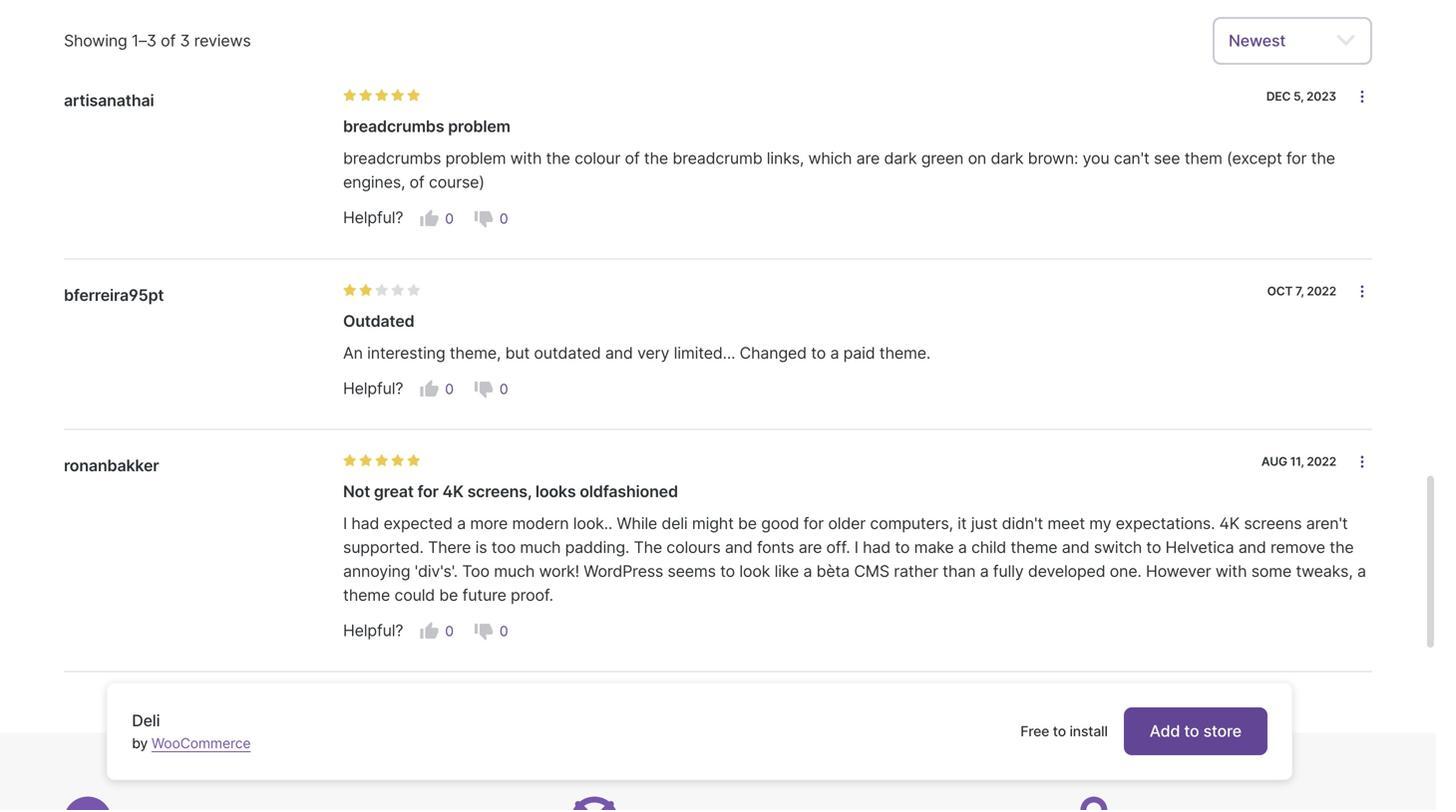 Task type: describe. For each thing, give the bounding box(es) containing it.
while
[[617, 514, 657, 534]]

artisanathai
[[64, 91, 154, 110]]

future
[[462, 586, 506, 605]]

rate product 4 stars image
[[391, 284, 405, 298]]

0 vertical spatial i
[[343, 514, 347, 534]]

(except
[[1227, 149, 1282, 168]]

deli
[[662, 514, 688, 534]]

'div's'.
[[415, 562, 458, 581]]

by
[[132, 736, 148, 753]]

expectations.
[[1116, 514, 1215, 534]]

a right the "like"
[[803, 562, 812, 581]]

oct
[[1267, 284, 1293, 299]]

a left fully
[[980, 562, 989, 581]]

ronanbakker
[[64, 456, 159, 476]]

bferreira95pt
[[64, 286, 164, 305]]

like
[[775, 562, 799, 581]]

more
[[470, 514, 508, 534]]

not
[[343, 482, 370, 502]]

rate product 2 stars image for outdated
[[359, 284, 373, 298]]

and left the very
[[605, 343, 633, 363]]

paid
[[844, 343, 875, 363]]

2023
[[1307, 89, 1337, 104]]

expected
[[384, 514, 453, 534]]

showing
[[64, 31, 127, 50]]

1–3
[[132, 31, 156, 50]]

might
[[692, 514, 734, 534]]

changed
[[740, 343, 807, 363]]

limited...
[[674, 343, 736, 363]]

vote up image for expected
[[419, 622, 439, 642]]

rate product 1 star image for breadcrumbs problem
[[343, 89, 357, 103]]

fonts
[[757, 538, 794, 558]]

work!
[[539, 562, 579, 581]]

a down it
[[958, 538, 967, 558]]

to left look
[[720, 562, 735, 581]]

breadcrumbs problem
[[343, 117, 511, 136]]

rate product 5 stars image for outdated
[[407, 284, 421, 298]]

2022 for i had expected a more modern look.. while deli might be good for older computers, it just didn't meet my expectations. 4k screens aren't supported. there is too much padding. the colours and fonts are off. i had to make a child theme and switch to helvetica and remove the annoying 'div's'. too much work!  wordpress seems to look like a bèta cms rather than a fully developed one. however with some tweaks, a theme could be future proof.
[[1307, 455, 1337, 469]]

angle down image
[[1336, 29, 1357, 53]]

1 horizontal spatial of
[[410, 173, 425, 192]]

great
[[374, 482, 414, 502]]

woocommerce
[[152, 736, 251, 753]]

are inside breadcrumbs  problem with the colour of the breadcrumb links, which are dark green on dark brown: you can't see them (except for the engines, of course)
[[856, 149, 880, 168]]

just
[[971, 514, 998, 534]]

0 horizontal spatial theme
[[343, 586, 390, 605]]

1 dark from the left
[[884, 149, 917, 168]]

interesting
[[367, 343, 445, 363]]

1 vertical spatial i
[[855, 538, 859, 558]]

there
[[428, 538, 471, 558]]

rate product 1 star image for not great for 4k screens, looks oldfashioned
[[343, 454, 357, 468]]

with inside i had expected a more modern look.. while deli might be good for older computers, it just didn't meet my expectations. 4k screens aren't supported. there is too much padding. the colours and fonts are off. i had to make a child theme and switch to helvetica and remove the annoying 'div's'. too much work!  wordpress seems to look like a bèta cms rather than a fully developed one. however with some tweaks, a theme could be future proof.
[[1216, 562, 1247, 581]]

dec 5, 2023
[[1267, 89, 1337, 104]]

the down 2023 on the right
[[1311, 149, 1336, 168]]

0 horizontal spatial 4k
[[443, 482, 464, 502]]

bèta
[[817, 562, 850, 581]]

green
[[921, 149, 964, 168]]

vote up image
[[419, 209, 439, 229]]

some
[[1252, 562, 1292, 581]]

one.
[[1110, 562, 1142, 581]]

rather
[[894, 562, 938, 581]]

newest
[[1229, 31, 1286, 50]]

make
[[914, 538, 954, 558]]

a up there
[[457, 514, 466, 534]]

5,
[[1294, 89, 1304, 104]]

Newest field
[[1213, 17, 1373, 65]]

deli by woocommerce
[[132, 712, 251, 753]]

meet
[[1048, 514, 1085, 534]]

on
[[968, 149, 987, 168]]

vote down image for theme,
[[474, 379, 494, 399]]

add to store link
[[1124, 708, 1268, 756]]

oct 7, 2022
[[1267, 284, 1337, 299]]

aug 11, 2022
[[1262, 455, 1337, 469]]

looks
[[535, 482, 576, 502]]

links,
[[767, 149, 804, 168]]

open options menu image for an interesting theme, but outdated and very limited... changed to a paid theme.
[[1355, 284, 1371, 300]]

which
[[809, 149, 852, 168]]

breadcrumbs  problem with the colour of the breadcrumb links, which are dark green on dark brown: you can't see them (except for the engines, of course)
[[343, 149, 1336, 192]]

deli
[[132, 712, 160, 731]]

oldfashioned
[[580, 482, 678, 502]]

tweaks,
[[1296, 562, 1353, 581]]

child
[[972, 538, 1006, 558]]

course)
[[429, 173, 485, 192]]

breadcrumbs for breadcrumbs problem
[[343, 117, 444, 136]]

the right colour
[[644, 149, 668, 168]]

helpful? for an interesting theme, but outdated and very limited... changed to a paid theme.
[[343, 379, 403, 398]]

1 horizontal spatial be
[[738, 514, 757, 534]]

rate product 4 stars image for great
[[391, 454, 405, 468]]

vote down image for with
[[474, 209, 494, 229]]

11,
[[1290, 455, 1304, 469]]

too
[[492, 538, 516, 558]]

an interesting theme, but outdated and very limited... changed to a paid theme.
[[343, 343, 931, 363]]

rate product 3 stars image for not
[[375, 454, 389, 468]]

problem for breadcrumbs  problem with the colour of the breadcrumb links, which are dark green on dark brown: you can't see them (except for the engines, of course)
[[446, 149, 506, 168]]

is
[[475, 538, 487, 558]]

developed
[[1028, 562, 1106, 581]]

computers,
[[870, 514, 953, 534]]

off.
[[826, 538, 850, 558]]

are inside i had expected a more modern look.. while deli might be good for older computers, it just didn't meet my expectations. 4k screens aren't supported. there is too much padding. the colours and fonts are off. i had to make a child theme and switch to helvetica and remove the annoying 'div's'. too much work!  wordpress seems to look like a bèta cms rather than a fully developed one. however with some tweaks, a theme could be future proof.
[[799, 538, 822, 558]]

rate product 1 star image
[[343, 284, 357, 298]]

woocommerce link
[[152, 736, 251, 753]]

rate product 4 stars image for problem
[[391, 89, 405, 103]]

rate product 5 stars image
[[407, 454, 421, 468]]

breadcrumbs for breadcrumbs  problem with the colour of the breadcrumb links, which are dark green on dark brown: you can't see them (except for the engines, of course)
[[343, 149, 441, 168]]

screens
[[1244, 514, 1302, 534]]

1 vertical spatial of
[[625, 149, 640, 168]]

rate product 3 stars image
[[375, 284, 389, 298]]

to down 'computers,'
[[895, 538, 910, 558]]

for inside breadcrumbs  problem with the colour of the breadcrumb links, which are dark green on dark brown: you can't see them (except for the engines, of course)
[[1287, 149, 1307, 168]]

modern
[[512, 514, 569, 534]]

an
[[343, 343, 363, 363]]

remove
[[1271, 538, 1326, 558]]

problem for breadcrumbs problem
[[448, 117, 511, 136]]

outdated
[[534, 343, 601, 363]]

engines,
[[343, 173, 405, 192]]

to inside add to store link
[[1184, 722, 1199, 742]]

with inside breadcrumbs  problem with the colour of the breadcrumb links, which are dark green on dark brown: you can't see them (except for the engines, of course)
[[510, 149, 542, 168]]

2022 for an interesting theme, but outdated and very limited... changed to a paid theme.
[[1307, 284, 1337, 299]]



Task type: locate. For each thing, give the bounding box(es) containing it.
rate product 3 stars image for breadcrumbs
[[375, 89, 389, 103]]

1 vertical spatial helpful?
[[343, 379, 403, 398]]

1 horizontal spatial for
[[804, 514, 824, 534]]

seems
[[668, 562, 716, 581]]

1 vote up image from the top
[[419, 379, 439, 399]]

with
[[510, 149, 542, 168], [1216, 562, 1247, 581]]

could
[[394, 586, 435, 605]]

vote down image for expected
[[474, 622, 494, 642]]

2 vote up image from the top
[[419, 622, 439, 642]]

1 horizontal spatial had
[[863, 538, 891, 558]]

0 vertical spatial are
[[856, 149, 880, 168]]

store
[[1204, 722, 1242, 742]]

vote up image
[[419, 379, 439, 399], [419, 622, 439, 642]]

2 vertical spatial rate product 2 stars image
[[359, 454, 373, 468]]

look
[[740, 562, 770, 581]]

vote up image for theme,
[[419, 379, 439, 399]]

1 rate product 3 stars image from the top
[[375, 89, 389, 103]]

2 breadcrumbs from the top
[[343, 149, 441, 168]]

2022 right 11,
[[1307, 455, 1337, 469]]

for inside i had expected a more modern look.. while deli might be good for older computers, it just didn't meet my expectations. 4k screens aren't supported. there is too much padding. the colours and fonts are off. i had to make a child theme and switch to helvetica and remove the annoying 'div's'. too much work!  wordpress seems to look like a bèta cms rather than a fully developed one. however with some tweaks, a theme could be future proof.
[[804, 514, 824, 534]]

2 vertical spatial vote down image
[[474, 622, 494, 642]]

vote down image down course)
[[474, 209, 494, 229]]

the inside i had expected a more modern look.. while deli might be good for older computers, it just didn't meet my expectations. 4k screens aren't supported. there is too much padding. the colours and fonts are off. i had to make a child theme and switch to helvetica and remove the annoying 'div's'. too much work!  wordpress seems to look like a bèta cms rather than a fully developed one. however with some tweaks, a theme could be future proof.
[[1330, 538, 1354, 558]]

be down 'div's'.
[[439, 586, 458, 605]]

them
[[1185, 149, 1223, 168]]

2022
[[1307, 284, 1337, 299], [1307, 455, 1337, 469]]

are
[[856, 149, 880, 168], [799, 538, 822, 558]]

vote down image down future
[[474, 622, 494, 642]]

rate product 4 stars image up breadcrumbs problem
[[391, 89, 405, 103]]

3 helpful? from the top
[[343, 622, 403, 641]]

not great for 4k screens, looks oldfashioned
[[343, 482, 678, 502]]

to left 'paid'
[[811, 343, 826, 363]]

1 vertical spatial rate product 4 stars image
[[391, 454, 405, 468]]

and up developed
[[1062, 538, 1090, 558]]

1 breadcrumbs from the top
[[343, 117, 444, 136]]

1 vertical spatial vote down image
[[474, 379, 494, 399]]

reviews
[[194, 31, 251, 50]]

1 vertical spatial problem
[[446, 149, 506, 168]]

screens,
[[467, 482, 532, 502]]

rate product 3 stars image left rate product 5 stars image
[[375, 454, 389, 468]]

rate product 3 stars image
[[375, 89, 389, 103], [375, 454, 389, 468]]

1 vertical spatial be
[[439, 586, 458, 605]]

rate product 2 stars image for breadcrumbs problem
[[359, 89, 373, 103]]

1 vertical spatial much
[[494, 562, 535, 581]]

helvetica
[[1166, 538, 1234, 558]]

0 vertical spatial much
[[520, 538, 561, 558]]

and up look
[[725, 538, 753, 558]]

had up cms
[[863, 538, 891, 558]]

look..
[[573, 514, 613, 534]]

of up vote up image
[[410, 173, 425, 192]]

vote down image down theme,
[[474, 379, 494, 399]]

for up expected
[[418, 482, 439, 502]]

dark
[[884, 149, 917, 168], [991, 149, 1024, 168]]

0 vertical spatial problem
[[448, 117, 511, 136]]

0 horizontal spatial had
[[351, 514, 379, 534]]

1 vertical spatial rate product 5 stars image
[[407, 284, 421, 298]]

2 open options menu image from the top
[[1355, 454, 1371, 470]]

with left colour
[[510, 149, 542, 168]]

helpful? down an
[[343, 379, 403, 398]]

i had expected a more modern look.. while deli might be good for older computers, it just didn't meet my expectations. 4k screens aren't supported. there is too much padding. the colours and fonts are off. i had to make a child theme and switch to helvetica and remove the annoying 'div's'. too much work!  wordpress seems to look like a bèta cms rather than a fully developed one. however with some tweaks, a theme could be future proof.
[[343, 514, 1366, 605]]

and up some
[[1239, 538, 1266, 558]]

0 vertical spatial rate product 4 stars image
[[391, 89, 405, 103]]

rate product 5 stars image
[[407, 89, 421, 103], [407, 284, 421, 298]]

0 horizontal spatial i
[[343, 514, 347, 534]]

0 vertical spatial rate product 1 star image
[[343, 89, 357, 103]]

much down modern
[[520, 538, 561, 558]]

0 horizontal spatial are
[[799, 538, 822, 558]]

of left 3
[[161, 31, 176, 50]]

1 vertical spatial rate product 3 stars image
[[375, 454, 389, 468]]

good
[[761, 514, 799, 534]]

3 vote down image from the top
[[474, 622, 494, 642]]

4k inside i had expected a more modern look.. while deli might be good for older computers, it just didn't meet my expectations. 4k screens aren't supported. there is too much padding. the colours and fonts are off. i had to make a child theme and switch to helvetica and remove the annoying 'div's'. too much work!  wordpress seems to look like a bèta cms rather than a fully developed one. however with some tweaks, a theme could be future proof.
[[1220, 514, 1240, 534]]

theme down didn't
[[1011, 538, 1058, 558]]

fully
[[993, 562, 1024, 581]]

aug
[[1262, 455, 1288, 469]]

3 rate product 2 stars image from the top
[[359, 454, 373, 468]]

open options menu image
[[1355, 284, 1371, 300], [1355, 454, 1371, 470]]

4k
[[443, 482, 464, 502], [1220, 514, 1240, 534]]

i right off. at the bottom of page
[[855, 538, 859, 558]]

helpful? for i had expected a more modern look.. while deli might be good for older computers, it just didn't meet my expectations. 4k screens aren't supported. there is too much padding. the colours and fonts are off. i had to make a child theme and switch to helvetica and remove the annoying 'div's'. too much work!  wordpress seems to look like a bèta cms rather than a fully developed one. however with some tweaks, a theme could be future proof.
[[343, 622, 403, 641]]

to right free on the right
[[1053, 724, 1066, 741]]

0 vertical spatial vote down image
[[474, 209, 494, 229]]

theme down annoying
[[343, 586, 390, 605]]

much down too
[[494, 562, 535, 581]]

dec
[[1267, 89, 1291, 104]]

0 vertical spatial 4k
[[443, 482, 464, 502]]

of right colour
[[625, 149, 640, 168]]

theme,
[[450, 343, 501, 363]]

i down not
[[343, 514, 347, 534]]

older
[[828, 514, 866, 534]]

0 horizontal spatial with
[[510, 149, 542, 168]]

0 vertical spatial be
[[738, 514, 757, 534]]

0 vertical spatial for
[[1287, 149, 1307, 168]]

0 vertical spatial rate product 2 stars image
[[359, 89, 373, 103]]

helpful? for breadcrumbs  problem with the colour of the breadcrumb links, which are dark green on dark brown: you can't see them (except for the engines, of course)
[[343, 208, 403, 228]]

too
[[462, 562, 490, 581]]

but
[[505, 343, 530, 363]]

0 vertical spatial open options menu image
[[1355, 284, 1371, 300]]

1 horizontal spatial theme
[[1011, 538, 1058, 558]]

and
[[605, 343, 633, 363], [725, 538, 753, 558], [1062, 538, 1090, 558], [1239, 538, 1266, 558]]

to
[[811, 343, 826, 363], [895, 538, 910, 558], [1147, 538, 1161, 558], [720, 562, 735, 581], [1184, 722, 1199, 742], [1053, 724, 1066, 741]]

0 horizontal spatial of
[[161, 31, 176, 50]]

brown:
[[1028, 149, 1079, 168]]

for left older
[[804, 514, 824, 534]]

2 rate product 4 stars image from the top
[[391, 454, 405, 468]]

rate product 4 stars image left rate product 5 stars image
[[391, 454, 405, 468]]

showing 1–3 of 3 reviews
[[64, 31, 251, 50]]

be left good in the bottom of the page
[[738, 514, 757, 534]]

2 2022 from the top
[[1307, 455, 1337, 469]]

rate product 2 stars image up not
[[359, 454, 373, 468]]

1 vertical spatial rate product 2 stars image
[[359, 284, 373, 298]]

1 horizontal spatial are
[[856, 149, 880, 168]]

0 vertical spatial 2022
[[1307, 284, 1337, 299]]

2 helpful? from the top
[[343, 379, 403, 398]]

a
[[830, 343, 839, 363], [457, 514, 466, 534], [958, 538, 967, 558], [803, 562, 812, 581], [980, 562, 989, 581], [1358, 562, 1366, 581]]

helpful? down could
[[343, 622, 403, 641]]

rate product 5 stars image for breadcrumbs problem
[[407, 89, 421, 103]]

rate product 3 stars image up breadcrumbs problem
[[375, 89, 389, 103]]

0 vertical spatial rate product 5 stars image
[[407, 89, 421, 103]]

1 vertical spatial 2022
[[1307, 455, 1337, 469]]

dark right on
[[991, 149, 1024, 168]]

2 rate product 2 stars image from the top
[[359, 284, 373, 298]]

0 vertical spatial of
[[161, 31, 176, 50]]

had up supported.
[[351, 514, 379, 534]]

open options menu image
[[1355, 89, 1371, 105]]

open options menu image right oct 7, 2022
[[1355, 284, 1371, 300]]

add to store
[[1150, 722, 1242, 742]]

7,
[[1296, 284, 1304, 299]]

supported.
[[343, 538, 424, 558]]

problem
[[448, 117, 511, 136], [446, 149, 506, 168]]

however
[[1146, 562, 1211, 581]]

than
[[943, 562, 976, 581]]

vote up image down interesting
[[419, 379, 439, 399]]

the left colour
[[546, 149, 570, 168]]

my
[[1090, 514, 1112, 534]]

install
[[1070, 724, 1108, 741]]

1 vertical spatial breadcrumbs
[[343, 149, 441, 168]]

1 horizontal spatial 4k
[[1220, 514, 1240, 534]]

can't
[[1114, 149, 1150, 168]]

wordpress
[[584, 562, 663, 581]]

switch
[[1094, 538, 1142, 558]]

a right tweaks,
[[1358, 562, 1366, 581]]

0 vertical spatial rate product 3 stars image
[[375, 89, 389, 103]]

a left 'paid'
[[830, 343, 839, 363]]

theme
[[1011, 538, 1058, 558], [343, 586, 390, 605]]

add
[[1150, 722, 1180, 742]]

problem inside breadcrumbs  problem with the colour of the breadcrumb links, which are dark green on dark brown: you can't see them (except for the engines, of course)
[[446, 149, 506, 168]]

much
[[520, 538, 561, 558], [494, 562, 535, 581]]

outdated
[[343, 311, 415, 331]]

to down expectations.
[[1147, 538, 1161, 558]]

1 horizontal spatial dark
[[991, 149, 1024, 168]]

1 rate product 2 stars image from the top
[[359, 89, 373, 103]]

2 vertical spatial of
[[410, 173, 425, 192]]

aren't
[[1306, 514, 1348, 534]]

1 vertical spatial open options menu image
[[1355, 454, 1371, 470]]

open options menu image for i had expected a more modern look.. while deli might be good for older computers, it just didn't meet my expectations. 4k screens aren't supported. there is too much padding. the colours and fonts are off. i had to make a child theme and switch to helvetica and remove the annoying 'div's'. too much work!  wordpress seems to look like a bèta cms rather than a fully developed one. however with some tweaks, a theme could be future proof.
[[1355, 454, 1371, 470]]

1 helpful? from the top
[[343, 208, 403, 228]]

0 vertical spatial with
[[510, 149, 542, 168]]

rate product 1 star image
[[343, 89, 357, 103], [343, 454, 357, 468]]

1 rate product 4 stars image from the top
[[391, 89, 405, 103]]

0 vertical spatial vote up image
[[419, 379, 439, 399]]

for right (except
[[1287, 149, 1307, 168]]

1 vertical spatial vote up image
[[419, 622, 439, 642]]

0 horizontal spatial dark
[[884, 149, 917, 168]]

didn't
[[1002, 514, 1043, 534]]

0 vertical spatial breadcrumbs
[[343, 117, 444, 136]]

2 vote down image from the top
[[474, 379, 494, 399]]

2 horizontal spatial for
[[1287, 149, 1307, 168]]

1 vertical spatial for
[[418, 482, 439, 502]]

are right which
[[856, 149, 880, 168]]

1 vertical spatial with
[[1216, 562, 1247, 581]]

rate product 5 stars image up breadcrumbs problem
[[407, 89, 421, 103]]

1 rate product 5 stars image from the top
[[407, 89, 421, 103]]

vote up image down could
[[419, 622, 439, 642]]

cms
[[854, 562, 890, 581]]

2022 right 7,
[[1307, 284, 1337, 299]]

1 vertical spatial had
[[863, 538, 891, 558]]

2 horizontal spatial of
[[625, 149, 640, 168]]

rate product 4 stars image
[[391, 89, 405, 103], [391, 454, 405, 468]]

rate product 2 stars image
[[359, 89, 373, 103], [359, 284, 373, 298], [359, 454, 373, 468]]

1 rate product 1 star image from the top
[[343, 89, 357, 103]]

rate product 1 star image up breadcrumbs problem
[[343, 89, 357, 103]]

vote down image
[[474, 209, 494, 229], [474, 379, 494, 399], [474, 622, 494, 642]]

i
[[343, 514, 347, 534], [855, 538, 859, 558]]

4k up helvetica
[[1220, 514, 1240, 534]]

0 horizontal spatial for
[[418, 482, 439, 502]]

2 rate product 1 star image from the top
[[343, 454, 357, 468]]

with down helvetica
[[1216, 562, 1247, 581]]

1 horizontal spatial i
[[855, 538, 859, 558]]

1 vertical spatial are
[[799, 538, 822, 558]]

are left off. at the bottom of page
[[799, 538, 822, 558]]

theme.
[[880, 343, 931, 363]]

the down 'aren't'
[[1330, 538, 1354, 558]]

1 vertical spatial 4k
[[1220, 514, 1240, 534]]

4k left screens,
[[443, 482, 464, 502]]

breadcrumbs
[[343, 117, 444, 136], [343, 149, 441, 168]]

1 2022 from the top
[[1307, 284, 1337, 299]]

2 rate product 5 stars image from the top
[[407, 284, 421, 298]]

open options menu image right aug 11, 2022
[[1355, 454, 1371, 470]]

helpful?
[[343, 208, 403, 228], [343, 379, 403, 398], [343, 622, 403, 641]]

helpful? down engines,
[[343, 208, 403, 228]]

dark left green
[[884, 149, 917, 168]]

rate product 2 stars image up breadcrumbs problem
[[359, 89, 373, 103]]

rate product 2 stars image right rate product 1 star icon
[[359, 284, 373, 298]]

rate product 5 stars image right rate product 4 stars icon
[[407, 284, 421, 298]]

proof.
[[511, 586, 553, 605]]

annoying
[[343, 562, 410, 581]]

0 vertical spatial helpful?
[[343, 208, 403, 228]]

0 horizontal spatial be
[[439, 586, 458, 605]]

1 horizontal spatial with
[[1216, 562, 1247, 581]]

the
[[546, 149, 570, 168], [644, 149, 668, 168], [1311, 149, 1336, 168], [1330, 538, 1354, 558]]

2 vertical spatial for
[[804, 514, 824, 534]]

1 vote down image from the top
[[474, 209, 494, 229]]

be
[[738, 514, 757, 534], [439, 586, 458, 605]]

colour
[[575, 149, 621, 168]]

2 dark from the left
[[991, 149, 1024, 168]]

rate product 2 stars image for not great for 4k screens, looks oldfashioned
[[359, 454, 373, 468]]

breadcrumbs inside breadcrumbs  problem with the colour of the breadcrumb links, which are dark green on dark brown: you can't see them (except for the engines, of course)
[[343, 149, 441, 168]]

2 rate product 3 stars image from the top
[[375, 454, 389, 468]]

the
[[634, 538, 662, 558]]

free to install
[[1021, 724, 1108, 741]]

1 open options menu image from the top
[[1355, 284, 1371, 300]]

1 vertical spatial rate product 1 star image
[[343, 454, 357, 468]]

1 vertical spatial theme
[[343, 586, 390, 605]]

2 vertical spatial helpful?
[[343, 622, 403, 641]]

to right add
[[1184, 722, 1199, 742]]

it
[[958, 514, 967, 534]]

0 vertical spatial theme
[[1011, 538, 1058, 558]]

you
[[1083, 149, 1110, 168]]

0 vertical spatial had
[[351, 514, 379, 534]]

rate product 1 star image up not
[[343, 454, 357, 468]]



Task type: vqa. For each thing, say whether or not it's contained in the screenshot.
first Rate product 5 stars icon from the bottom
yes



